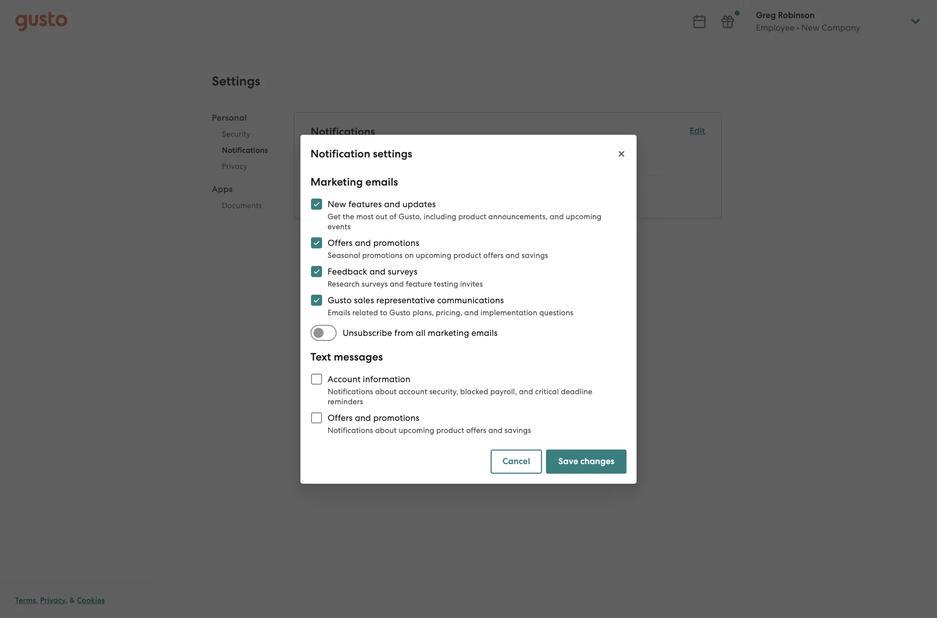 Task type: vqa. For each thing, say whether or not it's contained in the screenshot.
top EDIT button
no



Task type: describe. For each thing, give the bounding box(es) containing it.
save changes button
[[547, 450, 627, 474]]

1 vertical spatial product
[[454, 251, 482, 260]]

Account information checkbox
[[306, 368, 328, 391]]

Offers and promotions checkbox
[[306, 232, 328, 254]]

terms
[[15, 597, 36, 606]]

feature
[[406, 280, 432, 289]]

account menu element
[[743, 0, 923, 43]]

and down communications
[[465, 308, 479, 318]]

documents
[[222, 201, 262, 211]]

text for text messages none
[[311, 182, 328, 193]]

emails
[[328, 308, 351, 318]]

text messages element
[[311, 182, 706, 206]]

notifications inside notifications about account security, blocked payroll, and critical deadline reminders
[[328, 388, 373, 397]]

1 horizontal spatial gusto
[[390, 308, 411, 318]]

including
[[424, 212, 457, 221]]

account information
[[328, 374, 411, 385]]

announcements,
[[489, 212, 548, 221]]

testing
[[434, 280, 459, 289]]

edit link
[[690, 126, 706, 136]]

Gusto sales representative communications checkbox
[[306, 289, 328, 311]]

deadline
[[561, 388, 593, 397]]

cancel button
[[491, 450, 543, 474]]

offers for text
[[328, 413, 353, 423]]

about for information
[[375, 388, 397, 397]]

representative
[[377, 295, 435, 305]]

security
[[222, 130, 251, 139]]

emails right all
[[323, 158, 349, 168]]

account
[[328, 374, 361, 385]]

all
[[311, 158, 321, 168]]

security link
[[212, 126, 278, 143]]

none
[[311, 195, 333, 205]]

edit
[[690, 126, 706, 136]]

sales
[[354, 295, 374, 305]]

events
[[328, 222, 351, 231]]

0 vertical spatial offers
[[484, 251, 504, 260]]

notifications group
[[311, 125, 706, 206]]

text messages none
[[311, 182, 370, 205]]

apps
[[212, 184, 233, 195]]

plans,
[[413, 308, 434, 318]]

0 vertical spatial surveys
[[388, 267, 418, 277]]

save
[[559, 457, 579, 467]]

marketing emails element
[[311, 145, 706, 176]]

notifications inside notifications group
[[311, 125, 375, 138]]

notifications link
[[212, 143, 278, 159]]

1 vertical spatial promotions
[[362, 251, 403, 260]]

notification settings dialog
[[301, 135, 637, 484]]

2 vertical spatial upcoming
[[399, 426, 435, 435]]

implementation
[[481, 308, 538, 318]]

unsubscribe from all marketing emails
[[343, 328, 498, 338]]

and up cancel
[[489, 426, 503, 435]]

1 horizontal spatial privacy link
[[212, 159, 278, 175]]

terms , privacy , & cookies
[[15, 597, 105, 606]]

notification settings
[[311, 147, 413, 160]]

marketing
[[428, 328, 470, 338]]

critical
[[536, 388, 559, 397]]

terms link
[[15, 597, 36, 606]]

promotions for marketing emails
[[373, 238, 420, 248]]

pricing,
[[436, 308, 463, 318]]

messages for text messages
[[334, 351, 383, 364]]

and up representative
[[390, 280, 404, 289]]

New features and updates checkbox
[[306, 193, 328, 215]]

cookies button
[[77, 595, 105, 607]]

upcoming inside get the most out of gusto, including product announcements, and upcoming events
[[566, 212, 602, 221]]

to
[[380, 308, 388, 318]]

out
[[376, 212, 388, 221]]

1 , from the left
[[36, 597, 38, 606]]

home image
[[15, 11, 67, 31]]

2 , from the left
[[66, 597, 68, 606]]

text messages
[[311, 351, 383, 364]]

emails down "implementation"
[[472, 328, 498, 338]]

new
[[328, 199, 347, 209]]

the
[[343, 212, 355, 221]]

notification
[[311, 147, 371, 160]]

cancel
[[503, 457, 531, 467]]

seasonal
[[328, 251, 361, 260]]

about for and
[[375, 426, 397, 435]]

research surveys and feature testing invites
[[328, 280, 483, 289]]

Unsubscribe from all marketing emails checkbox
[[311, 322, 343, 344]]

promotions for text messages
[[373, 413, 420, 423]]

of
[[390, 212, 397, 221]]

get
[[328, 212, 341, 221]]



Task type: locate. For each thing, give the bounding box(es) containing it.
0 horizontal spatial gusto
[[328, 295, 352, 305]]

documents link
[[212, 198, 278, 214]]

0 horizontal spatial ,
[[36, 597, 38, 606]]

notifications down reminders on the left bottom of the page
[[328, 426, 373, 435]]

gusto up emails on the left of the page
[[328, 295, 352, 305]]

1 horizontal spatial privacy
[[222, 162, 248, 171]]

1 vertical spatial offers and promotions
[[328, 413, 420, 423]]

1 offers from the top
[[328, 238, 353, 248]]

account
[[399, 388, 428, 397]]

payroll,
[[491, 388, 517, 397]]

group
[[212, 112, 278, 217]]

and up seasonal
[[355, 238, 371, 248]]

1 vertical spatial offers
[[467, 426, 487, 435]]

offers and promotions
[[328, 238, 420, 248], [328, 413, 420, 423]]

0 vertical spatial offers and promotions
[[328, 238, 420, 248]]

surveys down feedback and surveys
[[362, 280, 388, 289]]

and
[[384, 199, 401, 209], [550, 212, 564, 221], [355, 238, 371, 248], [506, 251, 520, 260], [370, 267, 386, 277], [390, 280, 404, 289], [465, 308, 479, 318], [519, 388, 534, 397], [355, 413, 371, 423], [489, 426, 503, 435]]

text
[[311, 182, 328, 193], [311, 351, 331, 364]]

and inside get the most out of gusto, including product announcements, and upcoming events
[[550, 212, 564, 221]]

all
[[416, 328, 426, 338]]

1 vertical spatial text
[[311, 351, 331, 364]]

1 vertical spatial privacy
[[40, 597, 66, 606]]

list
[[311, 145, 706, 206]]

cookies
[[77, 597, 105, 606]]

1 vertical spatial privacy link
[[40, 597, 66, 606]]

Feedback and surveys checkbox
[[306, 261, 328, 283]]

savings up cancel
[[505, 426, 531, 435]]

seasonal promotions on upcoming product offers and savings
[[328, 251, 549, 260]]

research
[[328, 280, 360, 289]]

1 vertical spatial surveys
[[362, 280, 388, 289]]

marketing up all
[[311, 146, 353, 156]]

promotions up feedback and surveys
[[362, 251, 403, 260]]

0 vertical spatial text
[[311, 182, 328, 193]]

privacy link
[[212, 159, 278, 175], [40, 597, 66, 606]]

messages
[[330, 182, 370, 193], [334, 351, 383, 364]]

new features and updates
[[328, 199, 436, 209]]

emails up 'marketing emails'
[[355, 146, 382, 156]]

messages up new
[[330, 182, 370, 193]]

1 vertical spatial gusto
[[390, 308, 411, 318]]

product right including
[[459, 212, 487, 221]]

1 text from the top
[[311, 182, 328, 193]]

gusto
[[328, 295, 352, 305], [390, 308, 411, 318]]

text inside notification settings dialog
[[311, 351, 331, 364]]

and left critical
[[519, 388, 534, 397]]

1 vertical spatial about
[[375, 426, 397, 435]]

about
[[375, 388, 397, 397], [375, 426, 397, 435]]

1 horizontal spatial ,
[[66, 597, 68, 606]]

0 horizontal spatial privacy link
[[40, 597, 66, 606]]

text inside the text messages none
[[311, 182, 328, 193]]

emails up new features and updates
[[366, 176, 398, 189]]

offers for marketing
[[328, 238, 353, 248]]

and right 'announcements,'
[[550, 212, 564, 221]]

&
[[70, 597, 75, 606]]

marketing emails
[[311, 176, 398, 189]]

0 vertical spatial offers
[[328, 238, 353, 248]]

0 vertical spatial savings
[[522, 251, 549, 260]]

savings down 'announcements,'
[[522, 251, 549, 260]]

group containing personal
[[212, 112, 278, 217]]

marketing emails all emails
[[311, 146, 382, 168]]

offers down notifications about account security, blocked payroll, and critical deadline reminders
[[467, 426, 487, 435]]

messages inside notification settings dialog
[[334, 351, 383, 364]]

and inside notifications about account security, blocked payroll, and critical deadline reminders
[[519, 388, 534, 397]]

invites
[[461, 280, 483, 289]]

privacy link left "&" at the bottom left of the page
[[40, 597, 66, 606]]

0 vertical spatial marketing
[[311, 146, 353, 156]]

2 vertical spatial product
[[437, 426, 465, 435]]

product inside get the most out of gusto, including product announcements, and upcoming events
[[459, 212, 487, 221]]

gusto,
[[399, 212, 422, 221]]

gusto down representative
[[390, 308, 411, 318]]

offers and promotions down reminders on the left bottom of the page
[[328, 413, 420, 423]]

offers and promotions down the out
[[328, 238, 420, 248]]

upcoming
[[566, 212, 602, 221], [416, 251, 452, 260], [399, 426, 435, 435]]

personal
[[212, 113, 247, 123]]

2 offers from the top
[[328, 413, 353, 423]]

promotions down "account"
[[373, 413, 420, 423]]

questions
[[540, 308, 574, 318]]

2 offers and promotions from the top
[[328, 413, 420, 423]]

2 marketing from the top
[[311, 176, 363, 189]]

offers
[[328, 238, 353, 248], [328, 413, 353, 423]]

and down reminders on the left bottom of the page
[[355, 413, 371, 423]]

2 about from the top
[[375, 426, 397, 435]]

privacy left "&" at the bottom left of the page
[[40, 597, 66, 606]]

0 vertical spatial messages
[[330, 182, 370, 193]]

promotions up on
[[373, 238, 420, 248]]

settings
[[373, 147, 413, 160]]

gusto navigation element
[[0, 43, 151, 84]]

and right feedback
[[370, 267, 386, 277]]

surveys up research surveys and feature testing invites
[[388, 267, 418, 277]]

0 vertical spatial upcoming
[[566, 212, 602, 221]]

1 offers and promotions from the top
[[328, 238, 420, 248]]

notifications up notification
[[311, 125, 375, 138]]

1 vertical spatial upcoming
[[416, 251, 452, 260]]

savings
[[522, 251, 549, 260], [505, 426, 531, 435]]

product
[[459, 212, 487, 221], [454, 251, 482, 260], [437, 426, 465, 435]]

0 vertical spatial gusto
[[328, 295, 352, 305]]

marketing up new
[[311, 176, 363, 189]]

0 vertical spatial privacy
[[222, 162, 248, 171]]

and up of
[[384, 199, 401, 209]]

2 text from the top
[[311, 351, 331, 364]]

privacy inside group
[[222, 162, 248, 171]]

messages up account information
[[334, 351, 383, 364]]

most
[[357, 212, 374, 221]]

text up account information checkbox
[[311, 351, 331, 364]]

emails
[[355, 146, 382, 156], [323, 158, 349, 168], [366, 176, 398, 189], [472, 328, 498, 338]]

and down 'announcements,'
[[506, 251, 520, 260]]

0 vertical spatial about
[[375, 388, 397, 397]]

surveys
[[388, 267, 418, 277], [362, 280, 388, 289]]

communications
[[438, 295, 504, 305]]

promotions
[[373, 238, 420, 248], [362, 251, 403, 260], [373, 413, 420, 423]]

unsubscribe
[[343, 328, 393, 338]]

reminders
[[328, 398, 363, 407]]

offers
[[484, 251, 504, 260], [467, 426, 487, 435]]

notifications
[[311, 125, 375, 138], [222, 146, 268, 155], [328, 388, 373, 397], [328, 426, 373, 435]]

1 marketing from the top
[[311, 146, 353, 156]]

notifications inside notifications link
[[222, 146, 268, 155]]

notifications up reminders on the left bottom of the page
[[328, 388, 373, 397]]

offers and promotions for emails
[[328, 238, 420, 248]]

product up invites
[[454, 251, 482, 260]]

0 vertical spatial promotions
[[373, 238, 420, 248]]

emails related to gusto plans, pricing, and implementation questions
[[328, 308, 574, 318]]

Offers and promotions checkbox
[[306, 407, 328, 429]]

product down notifications about account security, blocked payroll, and critical deadline reminders
[[437, 426, 465, 435]]

get the most out of gusto, including product announcements, and upcoming events
[[328, 212, 602, 231]]

messages for text messages none
[[330, 182, 370, 193]]

offers down reminders on the left bottom of the page
[[328, 413, 353, 423]]

feedback and surveys
[[328, 267, 418, 277]]

privacy down notifications link
[[222, 162, 248, 171]]

notifications about upcoming product offers and savings
[[328, 426, 531, 435]]

1 about from the top
[[375, 388, 397, 397]]

settings
[[212, 74, 260, 89]]

,
[[36, 597, 38, 606], [66, 597, 68, 606]]

text for text messages
[[311, 351, 331, 364]]

offers and promotions for messages
[[328, 413, 420, 423]]

blocked
[[461, 388, 489, 397]]

marketing
[[311, 146, 353, 156], [311, 176, 363, 189]]

marketing for marketing emails
[[311, 176, 363, 189]]

1 vertical spatial offers
[[328, 413, 353, 423]]

privacy link down "security" link
[[212, 159, 278, 175]]

0 horizontal spatial privacy
[[40, 597, 66, 606]]

offers up seasonal
[[328, 238, 353, 248]]

list containing marketing emails
[[311, 145, 706, 206]]

1 vertical spatial marketing
[[311, 176, 363, 189]]

from
[[395, 328, 414, 338]]

1 vertical spatial savings
[[505, 426, 531, 435]]

changes
[[581, 457, 615, 467]]

on
[[405, 251, 414, 260]]

0 vertical spatial privacy link
[[212, 159, 278, 175]]

feedback
[[328, 267, 368, 277]]

notifications about account security, blocked payroll, and critical deadline reminders
[[328, 388, 593, 407]]

about inside notifications about account security, blocked payroll, and critical deadline reminders
[[375, 388, 397, 397]]

security,
[[430, 388, 459, 397]]

text up none
[[311, 182, 328, 193]]

messages inside the text messages none
[[330, 182, 370, 193]]

gusto sales representative communications
[[328, 295, 504, 305]]

notifications down "security" link
[[222, 146, 268, 155]]

save changes
[[559, 457, 615, 467]]

updates
[[403, 199, 436, 209]]

related
[[353, 308, 378, 318]]

information
[[363, 374, 411, 385]]

marketing inside marketing emails all emails
[[311, 146, 353, 156]]

marketing inside notification settings dialog
[[311, 176, 363, 189]]

1 vertical spatial messages
[[334, 351, 383, 364]]

marketing for marketing emails all emails
[[311, 146, 353, 156]]

2 vertical spatial promotions
[[373, 413, 420, 423]]

privacy
[[222, 162, 248, 171], [40, 597, 66, 606]]

offers down get the most out of gusto, including product announcements, and upcoming events
[[484, 251, 504, 260]]

0 vertical spatial product
[[459, 212, 487, 221]]

features
[[349, 199, 382, 209]]



